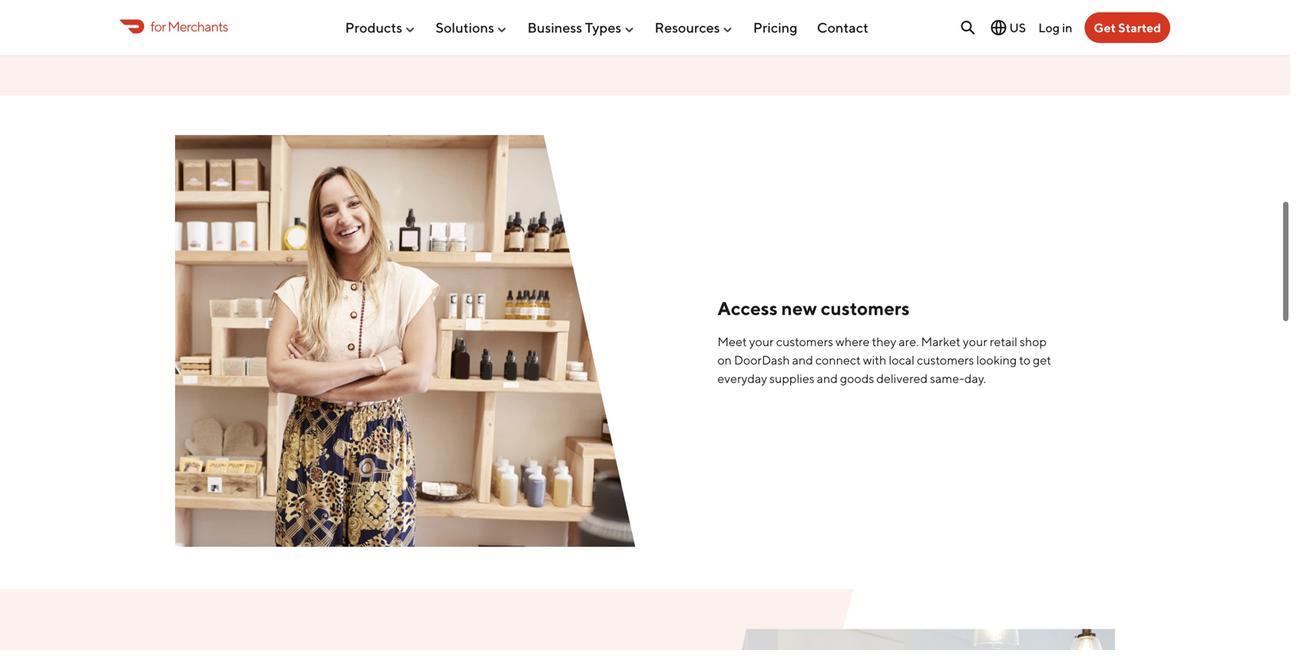 Task type: vqa. For each thing, say whether or not it's contained in the screenshot.
55%
no



Task type: locate. For each thing, give the bounding box(es) containing it.
and
[[792, 353, 813, 367], [817, 371, 838, 386]]

us
[[1010, 20, 1026, 35]]

1 horizontal spatial and
[[817, 371, 838, 386]]

0 horizontal spatial and
[[792, 353, 813, 367]]

doordash
[[734, 353, 790, 367]]

meet your customers where they are. market your retail shop on doordash and connect with local customers looking to get everyday supplies and goods delivered same-day.
[[718, 334, 1051, 386]]

are.
[[899, 334, 919, 349]]

and up supplies
[[792, 353, 813, 367]]

customers up same- at the right of the page
[[917, 353, 974, 367]]

solutions
[[436, 19, 494, 36]]

local
[[889, 353, 915, 367]]

goods
[[840, 371, 874, 386]]

get started button
[[1085, 12, 1170, 43]]

for merchants
[[151, 18, 228, 34]]

business types
[[528, 19, 622, 36]]

shop
[[1020, 334, 1047, 349]]

get
[[1094, 20, 1116, 35]]

1 your from the left
[[749, 334, 774, 349]]

get
[[1033, 353, 1051, 367]]

1 horizontal spatial your
[[963, 334, 988, 349]]

get started
[[1094, 20, 1161, 35]]

your up looking
[[963, 334, 988, 349]]

0 vertical spatial customers
[[821, 297, 910, 319]]

for merchants link
[[120, 16, 228, 37]]

they
[[872, 334, 897, 349]]

pricing
[[753, 19, 798, 36]]

business
[[528, 19, 582, 36]]

0 vertical spatial and
[[792, 353, 813, 367]]

connect
[[816, 353, 861, 367]]

log
[[1039, 20, 1060, 35]]

access
[[718, 297, 778, 319]]

your up doordash
[[749, 334, 774, 349]]

solutions link
[[436, 13, 508, 42]]

0 horizontal spatial your
[[749, 334, 774, 349]]

for
[[151, 18, 166, 34]]

log in link
[[1039, 20, 1073, 35]]

looking
[[976, 353, 1017, 367]]

and down connect
[[817, 371, 838, 386]]

access new customers
[[718, 297, 910, 319]]

retail
[[990, 334, 1018, 349]]

customers down 'new'
[[776, 334, 833, 349]]

2 vertical spatial customers
[[917, 353, 974, 367]]

business types link
[[528, 13, 635, 42]]

products
[[345, 19, 402, 36]]

customers
[[821, 297, 910, 319], [776, 334, 833, 349], [917, 353, 974, 367]]

customers for new
[[821, 297, 910, 319]]

globe line image
[[990, 18, 1008, 37]]

resources link
[[655, 13, 734, 42]]

1 vertical spatial customers
[[776, 334, 833, 349]]

day.
[[965, 371, 986, 386]]

your
[[749, 334, 774, 349], [963, 334, 988, 349]]

2 your from the left
[[963, 334, 988, 349]]

customers up where
[[821, 297, 910, 319]]



Task type: describe. For each thing, give the bounding box(es) containing it.
contact link
[[817, 13, 869, 42]]

mx - retail - value prop 2 - merchant bagging order image
[[654, 630, 1115, 651]]

same-
[[930, 371, 965, 386]]

new
[[782, 297, 817, 319]]

types
[[585, 19, 622, 36]]

on
[[718, 353, 732, 367]]

customers for your
[[776, 334, 833, 349]]

log in
[[1039, 20, 1073, 35]]

delivered
[[877, 371, 928, 386]]

market
[[921, 334, 961, 349]]

with
[[863, 353, 887, 367]]

everyday
[[718, 371, 767, 386]]

pricing link
[[753, 13, 798, 42]]

where
[[836, 334, 870, 349]]

meet
[[718, 334, 747, 349]]

1 vertical spatial and
[[817, 371, 838, 386]]

to
[[1019, 353, 1031, 367]]

started
[[1118, 20, 1161, 35]]

in
[[1062, 20, 1073, 35]]

supplies
[[770, 371, 815, 386]]

products link
[[345, 13, 416, 42]]

resources
[[655, 19, 720, 36]]

mx - retail - value prop 1 - reach new customers image
[[175, 135, 636, 547]]

merchants
[[168, 18, 228, 34]]

contact
[[817, 19, 869, 36]]



